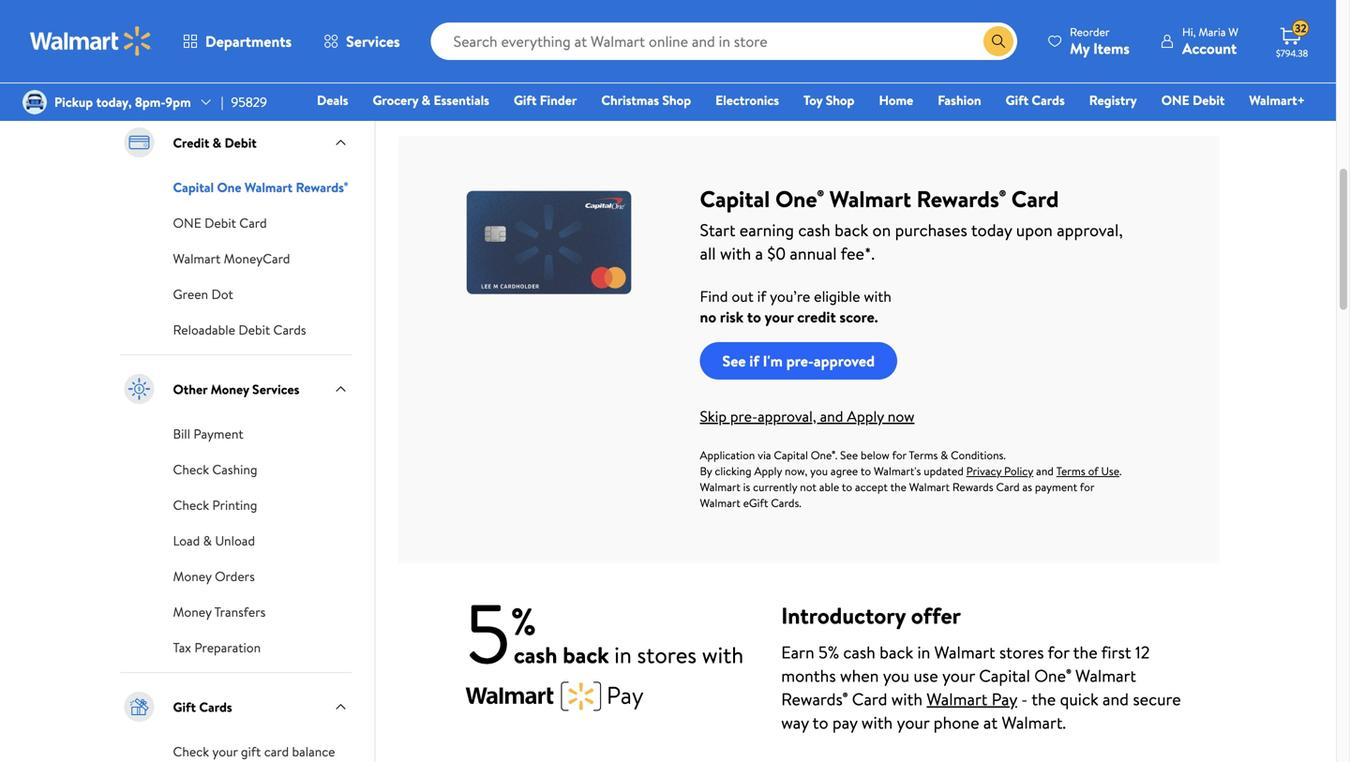 Task type: describe. For each thing, give the bounding box(es) containing it.
check your gift card balance link
[[173, 741, 335, 761]]

pickup
[[54, 93, 93, 111]]

today,
[[96, 93, 132, 111]]

credit & debit
[[173, 133, 257, 152]]

8pm-
[[135, 93, 165, 111]]

reloadable debit cards
[[173, 321, 306, 339]]

check printing link
[[173, 494, 257, 515]]

|
[[221, 93, 224, 111]]

one for one debit
[[1162, 91, 1190, 109]]

one debit link
[[1153, 90, 1233, 110]]

green dot link
[[173, 283, 233, 304]]

hi, maria w account
[[1182, 24, 1239, 59]]

1 vertical spatial services
[[252, 380, 300, 398]]

pay
[[227, 29, 246, 48]]

reloadable debit cards link
[[173, 319, 306, 339]]

money transfers link
[[173, 601, 266, 622]]

unload
[[215, 532, 255, 550]]

0 horizontal spatial walmart
[[173, 249, 221, 268]]

& for unload
[[203, 532, 212, 550]]

& for essentials
[[422, 91, 431, 109]]

walmart moneycard
[[173, 249, 290, 268]]

grocery & essentials
[[373, 91, 489, 109]]

0 horizontal spatial gift
[[173, 698, 196, 716]]

items
[[1094, 38, 1130, 59]]

affirm link
[[173, 72, 210, 93]]

check for check your gift card balance
[[173, 743, 209, 761]]

credit
[[173, 133, 209, 152]]

deals
[[317, 91, 348, 109]]

walmart+
[[1249, 91, 1305, 109]]

later
[[250, 29, 279, 48]]

tax preparation link
[[173, 637, 261, 657]]

account
[[1182, 38, 1237, 59]]

cards inside gift cards link
[[1032, 91, 1065, 109]]

$794.38
[[1276, 47, 1308, 60]]

bill
[[173, 425, 190, 443]]

toy shop link
[[795, 90, 863, 110]]

money transfers
[[173, 603, 266, 621]]

one debit
[[1162, 91, 1225, 109]]

toy
[[804, 91, 823, 109]]

9pm
[[165, 93, 191, 111]]

card
[[239, 214, 267, 232]]

departments
[[205, 31, 292, 52]]

load & unload link
[[173, 530, 255, 550]]

| 95829
[[221, 93, 267, 111]]

other
[[173, 380, 207, 398]]

tax preparation
[[173, 639, 261, 657]]

registry link
[[1081, 90, 1146, 110]]

buy now pay later
[[173, 29, 279, 48]]

grocery
[[373, 91, 418, 109]]

load & unload
[[173, 532, 255, 550]]

rewards®
[[296, 178, 348, 196]]

Walmart Site-Wide search field
[[431, 23, 1018, 60]]

home
[[879, 91, 914, 109]]

printing
[[212, 496, 257, 514]]

check for check printing
[[173, 496, 209, 514]]

check cashing link
[[173, 459, 257, 479]]

credit & debit image
[[121, 124, 158, 161]]

services button
[[308, 19, 416, 64]]

registry
[[1089, 91, 1137, 109]]

grocery & essentials link
[[364, 90, 498, 110]]

one debit card link
[[173, 212, 267, 233]]

other money services image
[[121, 370, 158, 408]]

moneycard
[[224, 249, 290, 268]]

debit for reloadable debit cards
[[239, 321, 270, 339]]

Search search field
[[431, 23, 1018, 60]]

gift finder
[[514, 91, 577, 109]]

dot
[[211, 285, 233, 303]]

now
[[197, 29, 223, 48]]

debit for one debit
[[1193, 91, 1225, 109]]

shop for toy shop
[[826, 91, 855, 109]]

affirm
[[173, 74, 210, 92]]

toy shop
[[804, 91, 855, 109]]

check cashing
[[173, 460, 257, 479]]



Task type: locate. For each thing, give the bounding box(es) containing it.
buy
[[173, 29, 194, 48]]

money orders link
[[173, 565, 255, 586]]

services up grocery
[[346, 31, 400, 52]]

2 vertical spatial cards
[[199, 698, 232, 716]]

2 horizontal spatial gift
[[1006, 91, 1029, 109]]

walmart
[[245, 178, 293, 196], [173, 249, 221, 268]]

buy now pay later image
[[121, 20, 158, 57]]

debit right reloadable
[[239, 321, 270, 339]]

&
[[422, 91, 431, 109], [213, 133, 221, 152], [203, 532, 212, 550]]

money for transfers
[[173, 603, 212, 621]]

0 vertical spatial one
[[1162, 91, 1190, 109]]

balance
[[292, 743, 335, 761]]

electronics
[[716, 91, 779, 109]]

shop inside 'link'
[[662, 91, 691, 109]]

0 vertical spatial &
[[422, 91, 431, 109]]

1 shop from the left
[[662, 91, 691, 109]]

gift cards down search icon
[[1006, 91, 1065, 109]]

0 vertical spatial cards
[[1032, 91, 1065, 109]]

1 horizontal spatial shop
[[826, 91, 855, 109]]

gift
[[514, 91, 537, 109], [1006, 91, 1029, 109], [173, 698, 196, 716]]

1 horizontal spatial &
[[213, 133, 221, 152]]

payment
[[194, 425, 243, 443]]

1 horizontal spatial gift cards
[[1006, 91, 1065, 109]]

check
[[173, 460, 209, 479], [173, 496, 209, 514], [173, 743, 209, 761]]

0 vertical spatial gift cards
[[1006, 91, 1065, 109]]

gift for gift cards link
[[1006, 91, 1029, 109]]

0 vertical spatial money
[[211, 380, 249, 398]]

95829
[[231, 93, 267, 111]]

orders
[[215, 567, 255, 586]]

shop right the toy
[[826, 91, 855, 109]]

32
[[1295, 20, 1307, 36]]

debit for one debit card
[[205, 214, 236, 232]]

one down capital
[[173, 214, 201, 232]]

cards down moneycard on the top left of the page
[[273, 321, 306, 339]]

2 vertical spatial money
[[173, 603, 212, 621]]

walmart moneycard link
[[173, 248, 290, 268]]

departments button
[[167, 19, 308, 64]]

1 check from the top
[[173, 460, 209, 479]]

other money services
[[173, 380, 300, 398]]

0 horizontal spatial services
[[252, 380, 300, 398]]

& right credit
[[213, 133, 221, 152]]

gift
[[241, 743, 261, 761]]

money for orders
[[173, 567, 212, 586]]

capital one walmart rewards® link
[[173, 176, 348, 197]]

essentials
[[434, 91, 489, 109]]

1 horizontal spatial services
[[346, 31, 400, 52]]

1 vertical spatial cards
[[273, 321, 306, 339]]

cards left registry
[[1032, 91, 1065, 109]]

gift cards link
[[997, 90, 1073, 110]]

my
[[1070, 38, 1090, 59]]

1 vertical spatial walmart
[[173, 249, 221, 268]]

reorder my items
[[1070, 24, 1130, 59]]

gift cards image
[[121, 688, 158, 726]]

money up tax
[[173, 603, 212, 621]]

1 horizontal spatial one
[[1162, 91, 1190, 109]]

2 vertical spatial &
[[203, 532, 212, 550]]

check down bill
[[173, 460, 209, 479]]

gift right gift cards icon
[[173, 698, 196, 716]]

0 horizontal spatial one
[[173, 214, 201, 232]]

0 vertical spatial services
[[346, 31, 400, 52]]

money right other
[[211, 380, 249, 398]]

cards inside reloadable debit cards link
[[273, 321, 306, 339]]

gift cards
[[1006, 91, 1065, 109], [173, 698, 232, 716]]

one down account
[[1162, 91, 1190, 109]]

2 shop from the left
[[826, 91, 855, 109]]

1 vertical spatial &
[[213, 133, 221, 152]]

services down reloadable debit cards
[[252, 380, 300, 398]]

money orders
[[173, 567, 255, 586]]

3 check from the top
[[173, 743, 209, 761]]

1 vertical spatial gift cards
[[173, 698, 232, 716]]

1 vertical spatial one
[[173, 214, 201, 232]]

0 horizontal spatial shop
[[662, 91, 691, 109]]

tax
[[173, 639, 191, 657]]

debit down account
[[1193, 91, 1225, 109]]

& right load
[[203, 532, 212, 550]]

& right grocery
[[422, 91, 431, 109]]

walmart up card on the left of the page
[[245, 178, 293, 196]]

preparation
[[194, 639, 261, 657]]

one
[[217, 178, 241, 196]]

green
[[173, 285, 208, 303]]

deals link
[[309, 90, 357, 110]]

christmas shop
[[601, 91, 691, 109]]

load
[[173, 532, 200, 550]]

transfers
[[214, 603, 266, 621]]

search icon image
[[991, 34, 1006, 49]]

walmart up green dot link
[[173, 249, 221, 268]]

reloadable
[[173, 321, 235, 339]]

one for one debit card
[[173, 214, 201, 232]]

money
[[211, 380, 249, 398], [173, 567, 212, 586], [173, 603, 212, 621]]

services inside dropdown button
[[346, 31, 400, 52]]

check printing
[[173, 496, 257, 514]]

money inside money transfers link
[[173, 603, 212, 621]]

cashing
[[212, 460, 257, 479]]

walmart+ link
[[1241, 90, 1314, 110]]

0 vertical spatial walmart
[[245, 178, 293, 196]]

2 horizontal spatial &
[[422, 91, 431, 109]]

check left the your
[[173, 743, 209, 761]]

hi,
[[1182, 24, 1196, 40]]

gift inside "link"
[[514, 91, 537, 109]]

1 horizontal spatial cards
[[273, 321, 306, 339]]

christmas shop link
[[593, 90, 700, 110]]

 image
[[23, 90, 47, 114]]

bill payment
[[173, 425, 243, 443]]

walmart image
[[30, 26, 152, 56]]

2 horizontal spatial cards
[[1032, 91, 1065, 109]]

capital one walmart rewards®
[[173, 178, 348, 196]]

2 check from the top
[[173, 496, 209, 514]]

shop for christmas shop
[[662, 91, 691, 109]]

1 vertical spatial check
[[173, 496, 209, 514]]

gift left finder
[[514, 91, 537, 109]]

reorder
[[1070, 24, 1110, 40]]

1 horizontal spatial gift
[[514, 91, 537, 109]]

gift right fashion
[[1006, 91, 1029, 109]]

1 horizontal spatial walmart
[[245, 178, 293, 196]]

christmas
[[601, 91, 659, 109]]

0 horizontal spatial &
[[203, 532, 212, 550]]

1 vertical spatial money
[[173, 567, 212, 586]]

bill payment link
[[173, 423, 243, 444]]

pickup today, 8pm-9pm
[[54, 93, 191, 111]]

debit left card on the left of the page
[[205, 214, 236, 232]]

cards up the your
[[199, 698, 232, 716]]

w
[[1229, 24, 1239, 40]]

gift for "gift finder" "link"
[[514, 91, 537, 109]]

green dot
[[173, 285, 233, 303]]

0 horizontal spatial cards
[[199, 698, 232, 716]]

fashion link
[[929, 90, 990, 110]]

fashion
[[938, 91, 981, 109]]

check up load
[[173, 496, 209, 514]]

finder
[[540, 91, 577, 109]]

gift cards up the your
[[173, 698, 232, 716]]

0 horizontal spatial gift cards
[[173, 698, 232, 716]]

check for check cashing
[[173, 460, 209, 479]]

maria
[[1199, 24, 1226, 40]]

debit
[[1193, 91, 1225, 109], [225, 133, 257, 152], [205, 214, 236, 232], [239, 321, 270, 339]]

your
[[212, 743, 238, 761]]

one
[[1162, 91, 1190, 109], [173, 214, 201, 232]]

debit down | 95829
[[225, 133, 257, 152]]

home link
[[871, 90, 922, 110]]

2 vertical spatial check
[[173, 743, 209, 761]]

shop
[[662, 91, 691, 109], [826, 91, 855, 109]]

card
[[264, 743, 289, 761]]

check your gift card balance
[[173, 743, 335, 761]]

money down load
[[173, 567, 212, 586]]

shop right christmas
[[662, 91, 691, 109]]

0 vertical spatial check
[[173, 460, 209, 479]]

electronics link
[[707, 90, 788, 110]]

one debit card
[[173, 214, 267, 232]]

& for debit
[[213, 133, 221, 152]]

services
[[346, 31, 400, 52], [252, 380, 300, 398]]

gift finder link
[[505, 90, 585, 110]]

capital
[[173, 178, 214, 196]]

cards
[[1032, 91, 1065, 109], [273, 321, 306, 339], [199, 698, 232, 716]]



Task type: vqa. For each thing, say whether or not it's contained in the screenshot.
Grocery & Essentials LINK
yes



